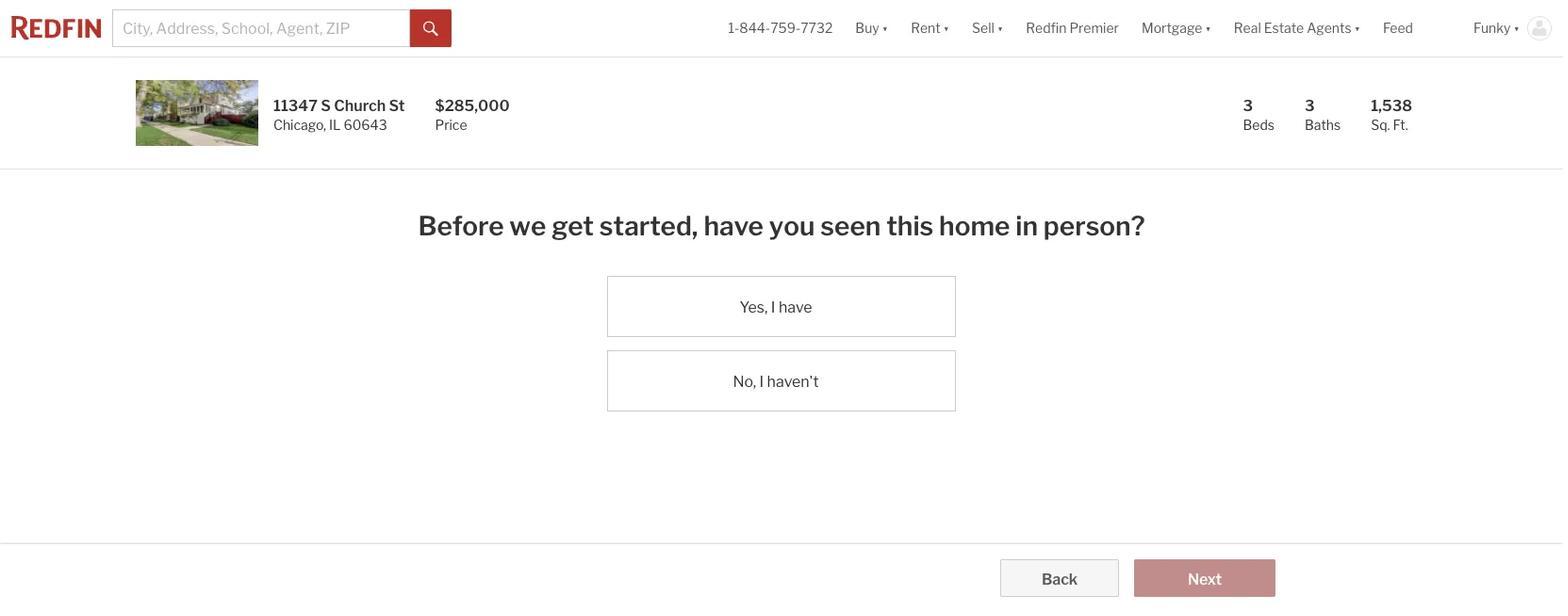 Task type: describe. For each thing, give the bounding box(es) containing it.
buy ▾
[[855, 20, 888, 36]]

in
[[1016, 210, 1038, 242]]

▾ for mortgage ▾
[[1205, 20, 1211, 36]]

mortgage ▾
[[1142, 20, 1211, 36]]

redfin premier
[[1026, 20, 1119, 36]]

yes,
[[740, 298, 768, 317]]

back
[[1042, 570, 1078, 589]]

rent ▾ button
[[900, 0, 961, 57]]

seen
[[821, 210, 881, 242]]

next button
[[1134, 560, 1276, 598]]

redfin premier button
[[1015, 0, 1130, 57]]

chicago
[[273, 117, 323, 133]]

sq.
[[1371, 117, 1390, 133]]

3 for 3 beds
[[1243, 96, 1253, 115]]

buy ▾ button
[[855, 0, 888, 57]]

1-844-759-7732
[[728, 20, 833, 36]]

you
[[769, 210, 815, 242]]

feed
[[1383, 20, 1413, 36]]

st
[[389, 96, 405, 115]]

buy ▾ button
[[844, 0, 900, 57]]

▾ for funky ▾
[[1514, 20, 1520, 36]]

3 beds
[[1243, 96, 1275, 133]]

baths
[[1305, 117, 1341, 133]]

rent ▾ button
[[911, 0, 949, 57]]

before we get started, have you seen this home in person?. required field. element
[[418, 200, 1145, 246]]

s
[[321, 96, 331, 115]]

agents
[[1307, 20, 1352, 36]]

home
[[939, 210, 1010, 242]]

sell ▾ button
[[961, 0, 1015, 57]]

next
[[1188, 570, 1222, 589]]

real estate agents ▾
[[1234, 20, 1360, 36]]

funky ▾
[[1474, 20, 1520, 36]]

1,538 sq. ft.
[[1371, 96, 1412, 133]]

759-
[[770, 20, 801, 36]]

1-844-759-7732 link
[[728, 20, 833, 36]]

11347
[[273, 96, 318, 115]]

1 vertical spatial have
[[779, 298, 812, 317]]

rent ▾
[[911, 20, 949, 36]]

funky
[[1474, 20, 1511, 36]]

no,
[[733, 373, 756, 391]]

real estate agents ▾ button
[[1223, 0, 1372, 57]]

sell ▾
[[972, 20, 1003, 36]]

▾ for sell ▾
[[997, 20, 1003, 36]]

haven't
[[767, 373, 819, 391]]

5 ▾ from the left
[[1354, 20, 1360, 36]]

▾ for rent ▾
[[943, 20, 949, 36]]



Task type: vqa. For each thing, say whether or not it's contained in the screenshot.
I to the right
yes



Task type: locate. For each thing, give the bounding box(es) containing it.
have left you
[[704, 210, 764, 242]]

1 horizontal spatial i
[[771, 298, 775, 317]]

beds
[[1243, 117, 1275, 133]]

real
[[1234, 20, 1261, 36]]

1 ▾ from the left
[[882, 20, 888, 36]]

before
[[418, 210, 504, 242]]

3
[[1243, 96, 1253, 115], [1305, 96, 1315, 115]]

back button
[[1001, 560, 1119, 598]]

▾ right the 'buy'
[[882, 20, 888, 36]]

i right no,
[[759, 373, 764, 391]]

4 ▾ from the left
[[1205, 20, 1211, 36]]

church
[[334, 96, 386, 115]]

6 ▾ from the left
[[1514, 20, 1520, 36]]

i for haven't
[[759, 373, 764, 391]]

sell ▾ button
[[972, 0, 1003, 57]]

feed button
[[1372, 0, 1462, 57]]

0 horizontal spatial have
[[704, 210, 764, 242]]

1 vertical spatial i
[[759, 373, 764, 391]]

started,
[[599, 210, 698, 242]]

City, Address, School, Agent, ZIP search field
[[112, 9, 410, 47]]

submit search image
[[423, 21, 438, 37]]

▾ right the agents at the top right of the page
[[1354, 20, 1360, 36]]

0 horizontal spatial 3
[[1243, 96, 1253, 115]]

this
[[886, 210, 934, 242]]

mortgage
[[1142, 20, 1202, 36]]

sell
[[972, 20, 995, 36]]

i right yes,
[[771, 298, 775, 317]]

buy
[[855, 20, 879, 36]]

$285,000
[[435, 96, 510, 115]]

mortgage ▾ button
[[1130, 0, 1223, 57]]

mortgage ▾ button
[[1142, 0, 1211, 57]]

person?
[[1044, 210, 1145, 242]]

rent
[[911, 20, 941, 36]]

3 inside 3 beds
[[1243, 96, 1253, 115]]

we
[[509, 210, 546, 242]]

1 horizontal spatial 3
[[1305, 96, 1315, 115]]

,
[[323, 117, 326, 133]]

before we get started, have you seen this home in person?
[[418, 210, 1145, 242]]

11347 s church st chicago , il 60643
[[273, 96, 405, 133]]

2 3 from the left
[[1305, 96, 1315, 115]]

3 up baths
[[1305, 96, 1315, 115]]

yes, i have
[[740, 298, 812, 317]]

1 horizontal spatial have
[[779, 298, 812, 317]]

have
[[704, 210, 764, 242], [779, 298, 812, 317]]

1,538
[[1371, 96, 1412, 115]]

3 for 3 baths
[[1305, 96, 1315, 115]]

0 vertical spatial have
[[704, 210, 764, 242]]

estate
[[1264, 20, 1304, 36]]

ft.
[[1393, 117, 1408, 133]]

2 ▾ from the left
[[943, 20, 949, 36]]

price
[[435, 117, 467, 133]]

premier
[[1070, 20, 1119, 36]]

60643
[[344, 117, 387, 133]]

3 ▾ from the left
[[997, 20, 1003, 36]]

1 3 from the left
[[1243, 96, 1253, 115]]

real estate agents ▾ link
[[1234, 0, 1360, 57]]

i for have
[[771, 298, 775, 317]]

▾ right funky
[[1514, 20, 1520, 36]]

1-
[[728, 20, 739, 36]]

il
[[329, 117, 341, 133]]

i
[[771, 298, 775, 317], [759, 373, 764, 391]]

844-
[[739, 20, 770, 36]]

no, i haven't
[[733, 373, 819, 391]]

redfin
[[1026, 20, 1067, 36]]

▾ right rent at the top of the page
[[943, 20, 949, 36]]

▾ for buy ▾
[[882, 20, 888, 36]]

get
[[552, 210, 594, 242]]

▾ right sell
[[997, 20, 1003, 36]]

have right yes,
[[779, 298, 812, 317]]

7732
[[801, 20, 833, 36]]

▾ right mortgage
[[1205, 20, 1211, 36]]

▾
[[882, 20, 888, 36], [943, 20, 949, 36], [997, 20, 1003, 36], [1205, 20, 1211, 36], [1354, 20, 1360, 36], [1514, 20, 1520, 36]]

3 inside '3 baths'
[[1305, 96, 1315, 115]]

3 baths
[[1305, 96, 1341, 133]]

$285,000 price
[[435, 96, 510, 133]]

0 horizontal spatial i
[[759, 373, 764, 391]]

3 up the beds
[[1243, 96, 1253, 115]]

0 vertical spatial i
[[771, 298, 775, 317]]



